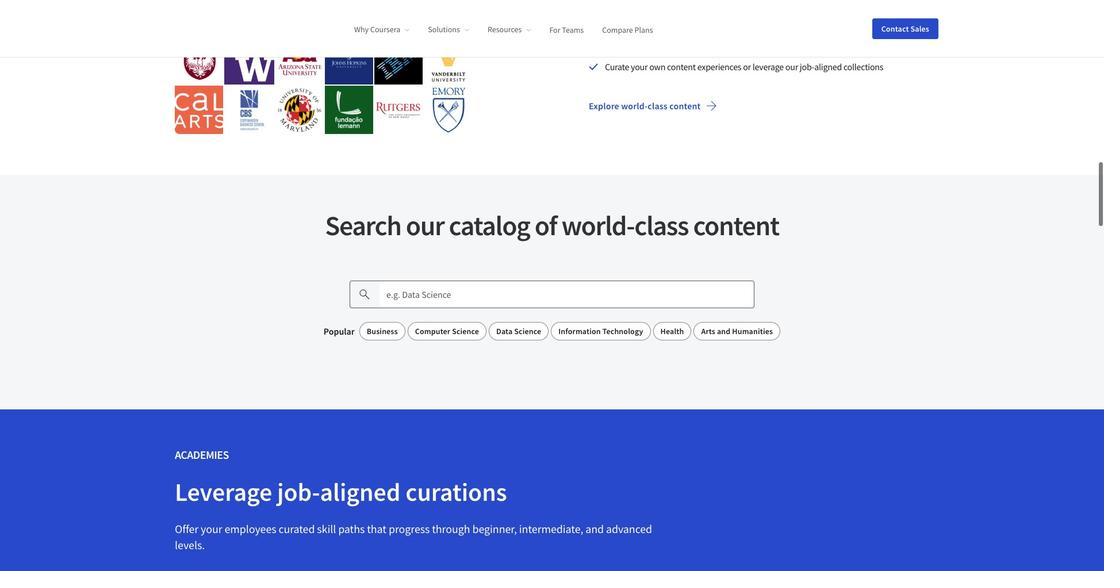 Task type: locate. For each thing, give the bounding box(es) containing it.
1 vertical spatial our
[[406, 208, 444, 243]]

world-
[[622, 100, 648, 111], [562, 208, 635, 243]]

and right arts
[[718, 326, 731, 336]]

1 vertical spatial job-
[[277, 476, 320, 508]]

leverage
[[753, 61, 784, 73]]

class inside explore world-class content link
[[648, 100, 668, 111]]

science for data science
[[515, 326, 542, 336]]

explore
[[589, 100, 620, 111]]

2 science from the left
[[515, 326, 542, 336]]

1 horizontal spatial your
[[631, 61, 648, 73]]

hands-
[[816, 41, 841, 53]]

0 vertical spatial with
[[735, 22, 751, 33]]

science
[[452, 326, 479, 336], [515, 326, 542, 336]]

Business button
[[359, 322, 406, 340]]

1 vertical spatial and
[[718, 326, 731, 336]]

for
[[550, 24, 561, 35]]

credentials
[[778, 22, 819, 33]]

resources link
[[488, 24, 531, 35]]

1 horizontal spatial our
[[786, 61, 799, 73]]

with right roles
[[735, 22, 751, 33]]

your inside offer your employees curated skill paths that progress through beginner, intermediate, and advanced levels.
[[201, 522, 222, 536]]

science inside "button"
[[452, 326, 479, 336]]

0 vertical spatial world-
[[622, 100, 648, 111]]

0 vertical spatial content
[[668, 61, 696, 73]]

aligned
[[815, 61, 842, 73], [320, 476, 401, 508]]

collections
[[844, 61, 884, 73]]

curate
[[605, 61, 630, 73]]

computer
[[415, 326, 451, 336]]

curations
[[406, 476, 507, 508]]

0 horizontal spatial aligned
[[320, 476, 401, 508]]

with left short
[[702, 41, 718, 53]]

your right offer
[[201, 522, 222, 536]]

employees up continuous
[[636, 22, 677, 33]]

1 science from the left
[[452, 326, 479, 336]]

science right computer
[[452, 326, 479, 336]]

search our catalog of world-class content
[[325, 208, 780, 243]]

1 vertical spatial employees
[[225, 522, 276, 536]]

on
[[841, 41, 851, 53]]

plans
[[635, 24, 653, 35]]

Information Technology button
[[551, 322, 651, 340]]

health
[[661, 326, 684, 336]]

prepare employees for digital roles with career credentials from industry experts
[[605, 22, 899, 33]]

prepare
[[605, 22, 634, 33]]

science inside button
[[515, 326, 542, 336]]

1 vertical spatial aligned
[[320, 476, 401, 508]]

information technology
[[559, 326, 644, 336]]

Search query text field
[[380, 281, 755, 308]]

advanced
[[607, 522, 653, 536]]

employees down leverage
[[225, 522, 276, 536]]

1 horizontal spatial job-
[[800, 61, 815, 73]]

leverage
[[175, 476, 272, 508]]

1 vertical spatial content
[[670, 100, 701, 111]]

data
[[497, 326, 513, 336]]

0 horizontal spatial with
[[702, 41, 718, 53]]

popular option group
[[359, 322, 781, 340]]

job-
[[800, 61, 815, 73], [277, 476, 320, 508]]

information
[[559, 326, 601, 336]]

offer
[[175, 522, 199, 536]]

and left advanced
[[586, 522, 604, 536]]

0 vertical spatial class
[[648, 100, 668, 111]]

employees
[[636, 22, 677, 33], [225, 522, 276, 536]]

our
[[786, 61, 799, 73], [406, 208, 444, 243]]

content
[[668, 61, 696, 73], [670, 100, 701, 111], [694, 208, 780, 243]]

skill
[[317, 522, 336, 536]]

Arts and Humanities button
[[694, 322, 781, 340]]

solutions link
[[428, 24, 470, 35]]

your
[[631, 61, 648, 73], [201, 522, 222, 536]]

1 vertical spatial your
[[201, 522, 222, 536]]

2 vertical spatial and
[[586, 522, 604, 536]]

class
[[648, 100, 668, 111], [635, 208, 689, 243]]

why coursera
[[354, 24, 401, 35]]

world- right of
[[562, 208, 635, 243]]

your left 'own'
[[631, 61, 648, 73]]

0 horizontal spatial science
[[452, 326, 479, 336]]

1 horizontal spatial employees
[[636, 22, 677, 33]]

curated
[[279, 522, 315, 536]]

job- right leverage at the top right
[[800, 61, 815, 73]]

and left hands-
[[800, 41, 814, 53]]

experiences
[[698, 61, 742, 73]]

compare plans link
[[603, 24, 653, 35]]

1 horizontal spatial aligned
[[815, 61, 842, 73]]

aligned down hands-
[[815, 61, 842, 73]]

compare plans
[[603, 24, 653, 35]]

0 horizontal spatial your
[[201, 522, 222, 536]]

with
[[735, 22, 751, 33], [702, 41, 718, 53]]

science for computer science
[[452, 326, 479, 336]]

through
[[432, 522, 470, 536]]

0 vertical spatial your
[[631, 61, 648, 73]]

career
[[753, 22, 776, 33]]

resources
[[488, 24, 522, 35]]

1 horizontal spatial science
[[515, 326, 542, 336]]

drive
[[605, 41, 625, 53]]

and inside button
[[718, 326, 731, 336]]

world- right explore
[[622, 100, 648, 111]]

Data Science button
[[489, 322, 549, 340]]

0 vertical spatial job-
[[800, 61, 815, 73]]

1 horizontal spatial and
[[718, 326, 731, 336]]

explore world-class content link
[[580, 92, 727, 120]]

catalog
[[449, 208, 530, 243]]

science right data at the left of page
[[515, 326, 542, 336]]

2 horizontal spatial and
[[800, 41, 814, 53]]

teams
[[562, 24, 584, 35]]

levels.
[[175, 538, 205, 552]]

and
[[800, 41, 814, 53], [718, 326, 731, 336], [586, 522, 604, 536]]

0 horizontal spatial and
[[586, 522, 604, 536]]

search
[[325, 208, 401, 243]]

aligned up paths
[[320, 476, 401, 508]]

job- up curated
[[277, 476, 320, 508]]

popular
[[324, 326, 355, 337]]

business
[[367, 326, 398, 336]]

academies
[[175, 448, 229, 462]]

learning
[[670, 41, 700, 53]]

0 horizontal spatial employees
[[225, 522, 276, 536]]

roles
[[715, 22, 733, 33]]



Task type: describe. For each thing, give the bounding box(es) containing it.
0 vertical spatial employees
[[636, 22, 677, 33]]

progress
[[389, 522, 430, 536]]

for
[[678, 22, 688, 33]]

Health button
[[653, 322, 692, 340]]

own
[[650, 61, 666, 73]]

for teams
[[550, 24, 584, 35]]

sales
[[911, 23, 930, 34]]

0 vertical spatial our
[[786, 61, 799, 73]]

contact
[[882, 23, 910, 34]]

arts and humanities
[[702, 326, 773, 336]]

beginner,
[[473, 522, 517, 536]]

Computer Science button
[[408, 322, 487, 340]]

industry
[[840, 22, 870, 33]]

0 vertical spatial aligned
[[815, 61, 842, 73]]

0 vertical spatial and
[[800, 41, 814, 53]]

experts
[[872, 22, 899, 33]]

1 vertical spatial with
[[702, 41, 718, 53]]

technology
[[603, 326, 644, 336]]

arts
[[702, 326, 716, 336]]

contact sales
[[882, 23, 930, 34]]

from
[[820, 22, 838, 33]]

0 horizontal spatial our
[[406, 208, 444, 243]]

curate your own content experiences or leverage our job-aligned collections
[[605, 61, 884, 73]]

projects
[[853, 41, 883, 53]]

that
[[367, 522, 387, 536]]

lessons,
[[769, 41, 798, 53]]

coursera
[[371, 24, 401, 35]]

computer science
[[415, 326, 479, 336]]

offer your employees curated skill paths that progress through beginner, intermediate, and advanced levels.
[[175, 522, 653, 552]]

explore world-class content
[[589, 100, 701, 111]]

0 horizontal spatial job-
[[277, 476, 320, 508]]

of
[[535, 208, 557, 243]]

thirty logos from well known universities image
[[175, 0, 474, 134]]

drive continuous learning with short videos, lessons, and hands-on projects
[[605, 41, 883, 53]]

for teams link
[[550, 24, 584, 35]]

1 horizontal spatial with
[[735, 22, 751, 33]]

contact sales button
[[873, 18, 939, 39]]

short
[[720, 41, 739, 53]]

intermediate,
[[519, 522, 584, 536]]

continuous
[[626, 41, 668, 53]]

your for offer
[[201, 522, 222, 536]]

2 vertical spatial content
[[694, 208, 780, 243]]

why
[[354, 24, 369, 35]]

and inside offer your employees curated skill paths that progress through beginner, intermediate, and advanced levels.
[[586, 522, 604, 536]]

employees inside offer your employees curated skill paths that progress through beginner, intermediate, and advanced levels.
[[225, 522, 276, 536]]

solutions
[[428, 24, 460, 35]]

videos,
[[741, 41, 767, 53]]

your for curate
[[631, 61, 648, 73]]

leverage job-aligned curations
[[175, 476, 507, 508]]

data science
[[497, 326, 542, 336]]

content for own
[[668, 61, 696, 73]]

1 vertical spatial world-
[[562, 208, 635, 243]]

paths
[[338, 522, 365, 536]]

content for class
[[670, 100, 701, 111]]

digital
[[690, 22, 713, 33]]

or
[[744, 61, 751, 73]]

why coursera link
[[354, 24, 410, 35]]

compare
[[603, 24, 633, 35]]

1 vertical spatial class
[[635, 208, 689, 243]]

humanities
[[733, 326, 773, 336]]



Task type: vqa. For each thing, say whether or not it's contained in the screenshot.
Catalog
yes



